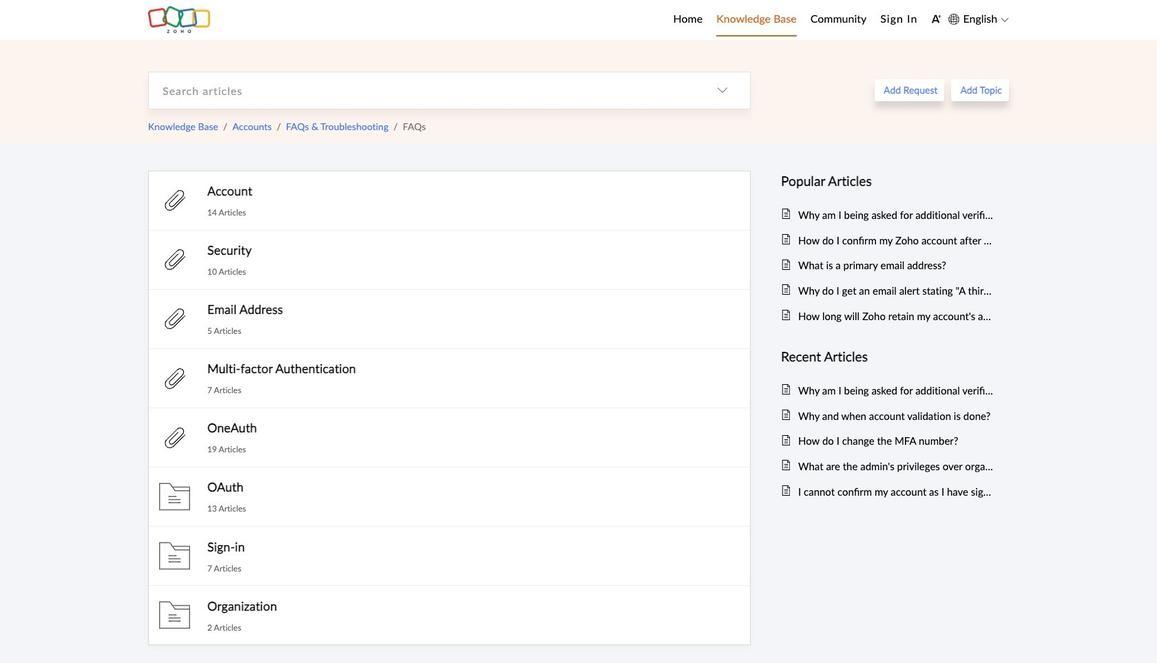 Task type: vqa. For each thing, say whether or not it's contained in the screenshot.
choose category ELEMENT
yes



Task type: describe. For each thing, give the bounding box(es) containing it.
choose category element
[[695, 72, 751, 109]]



Task type: locate. For each thing, give the bounding box(es) containing it.
choose category image
[[717, 85, 729, 96]]

user preference element
[[932, 9, 942, 30]]

Search articles field
[[149, 72, 695, 109]]

0 vertical spatial heading
[[782, 171, 996, 192]]

2 heading from the top
[[782, 347, 996, 368]]

1 heading from the top
[[782, 171, 996, 192]]

1 vertical spatial heading
[[782, 347, 996, 368]]

heading
[[782, 171, 996, 192], [782, 347, 996, 368]]

choose languages element
[[949, 10, 1010, 28]]

user preference image
[[932, 14, 942, 24]]



